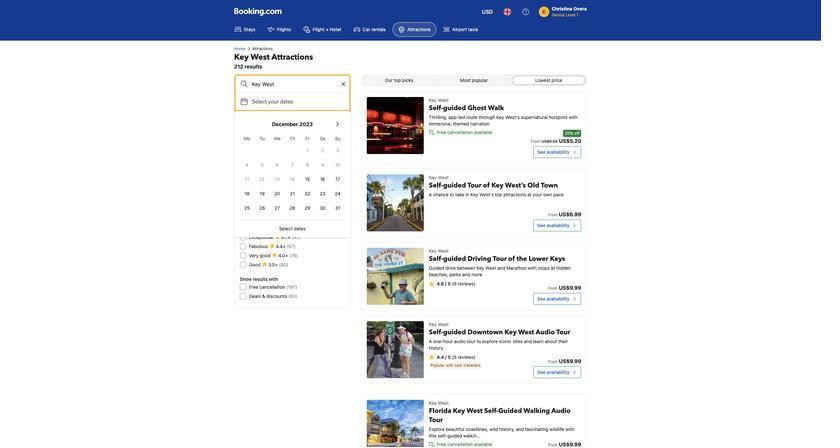 Task type: vqa. For each thing, say whether or not it's contained in the screenshot.
the (70)
yes



Task type: locate. For each thing, give the bounding box(es) containing it.
wild
[[490, 427, 498, 432]]

(76)
[[262, 166, 271, 172], [289, 253, 298, 258]]

tour up explore
[[429, 416, 443, 425]]

at down old
[[528, 192, 532, 197]]

sa
[[320, 136, 325, 141]]

our
[[385, 77, 393, 83]]

to left take
[[450, 192, 454, 197]]

cancellation for (197)
[[260, 284, 285, 290]]

town
[[541, 181, 558, 190]]

/ right 4.4 at the bottom right of the page
[[445, 354, 447, 360]]

guided inside key west self-guided downtown key west audio tour a one-hour audio tour to explore iconic sites and learn about their history
[[443, 328, 466, 337]]

with down the lower in the right of the page
[[528, 265, 537, 271]]

27 December 2023 checkbox
[[270, 202, 285, 215]]

genius
[[552, 12, 565, 17]]

outdoor
[[269, 175, 286, 181]]

west up thrilling,
[[438, 97, 449, 103]]

1 vertical spatial us$9.99
[[559, 358, 581, 364]]

0 vertical spatial us$9.99
[[559, 285, 581, 291]]

1 horizontal spatial (76)
[[289, 253, 298, 258]]

guided inside key west self-guided tour of key west's old town a chance to take in key west's top attractions at your own pace
[[443, 181, 466, 190]]

guided for driving
[[443, 254, 466, 263]]

4 see availability from the top
[[537, 369, 570, 375]]

and right history,
[[516, 427, 524, 432]]

top right our
[[394, 77, 401, 83]]

26 December 2023 checkbox
[[255, 202, 270, 215]]

5
[[261, 162, 264, 168], [448, 281, 451, 287], [448, 354, 451, 360]]

1 vertical spatial free
[[249, 284, 258, 290]]

& right food
[[261, 203, 264, 209]]

florida
[[429, 407, 451, 415]]

1 vertical spatial 5
[[448, 281, 451, 287]]

old
[[528, 181, 539, 190]]

1 horizontal spatial at
[[551, 265, 555, 271]]

west's left "supernatural"
[[506, 114, 520, 120]]

cancellation down themed
[[447, 130, 473, 135]]

a left chance
[[429, 192, 432, 197]]

0 horizontal spatial guided
[[429, 265, 444, 271]]

see availability down stops
[[537, 296, 570, 302]]

(1)
[[302, 212, 307, 218]]

of left west's
[[483, 181, 490, 190]]

3 see availability from the top
[[537, 296, 570, 302]]

and inside key west self-guided downtown key west audio tour a one-hour audio tour to explore iconic sites and learn about their history
[[524, 339, 532, 344]]

of left the
[[508, 254, 515, 263]]

self- up thrilling,
[[429, 104, 443, 112]]

west inside key west attractions 212 results
[[251, 52, 270, 63]]

cancellation for available
[[447, 130, 473, 135]]

21
[[290, 191, 295, 196]]

from us$9.99 down hidden
[[548, 285, 581, 291]]

from left us$6.99
[[548, 212, 558, 217]]

0 vertical spatial free
[[437, 130, 446, 135]]

0 vertical spatial west's
[[506, 114, 520, 120]]

2 a from the top
[[429, 339, 432, 344]]

1 vertical spatial (76)
[[289, 253, 298, 258]]

0 horizontal spatial (76)
[[262, 166, 271, 172]]

24 December 2023 checkbox
[[330, 187, 345, 200]]

1 vertical spatial a
[[429, 339, 432, 344]]

10
[[335, 162, 340, 168]]

reviews) for 4.4 / 5 (5 reviews)
[[458, 354, 476, 360]]

1 vertical spatial audio
[[552, 407, 571, 415]]

&
[[265, 175, 268, 181], [281, 194, 285, 199], [261, 203, 264, 209], [282, 212, 285, 218], [262, 293, 265, 299]]

free up the deals
[[249, 284, 258, 290]]

availability down their
[[547, 369, 570, 375]]

key down home
[[234, 52, 249, 63]]

we
[[274, 136, 281, 141]]

1 availability from the top
[[547, 149, 570, 155]]

key right in
[[471, 192, 478, 197]]

good
[[249, 262, 260, 268]]

1 vertical spatial results
[[253, 276, 268, 282]]

self- inside key west self-guided ghost walk thrilling, app-led route through key west's supernatural hotspots with immersive, themed narration
[[429, 104, 443, 112]]

0 vertical spatial your
[[268, 99, 279, 105]]

1 December 2023 checkbox
[[300, 144, 315, 157]]

availability down "us$6.50" on the right top
[[547, 149, 570, 155]]

0 horizontal spatial west's
[[480, 192, 494, 197]]

1 vertical spatial west's
[[480, 192, 494, 197]]

2 reviews) from the top
[[458, 354, 476, 360]]

see down own
[[537, 223, 546, 228]]

1 horizontal spatial free
[[437, 130, 446, 135]]

filter
[[240, 140, 253, 146]]

a left one-
[[429, 339, 432, 344]]

(76) up nature & outdoor (70)
[[262, 166, 271, 172]]

22 December 2023 checkbox
[[300, 187, 315, 200]]

2 / from the top
[[445, 354, 447, 360]]

results inside key west attractions 212 results
[[245, 64, 262, 70]]

2 vertical spatial attractions
[[272, 52, 313, 63]]

/
[[445, 281, 447, 287], [445, 354, 447, 360]]

with right hotspots
[[569, 114, 578, 120]]

guided inside 'key west self-guided driving tour of the lower keys guided drive between key west and marathon with stops at hidden beaches, parks and more'
[[443, 254, 466, 263]]

cancellation up deals & discounts (83)
[[260, 284, 285, 290]]

31 December 2023 checkbox
[[330, 202, 345, 215]]

self- up wild
[[484, 407, 499, 415]]

self-
[[438, 433, 448, 439]]

1 vertical spatial guided
[[499, 407, 522, 415]]

4 availability from the top
[[547, 369, 570, 375]]

21 December 2023 checkbox
[[285, 187, 300, 200]]

1
[[577, 12, 578, 17], [307, 148, 309, 153]]

and left the marathon
[[498, 265, 505, 271]]

guided inside key west self-guided ghost walk thrilling, app-led route through key west's supernatural hotspots with immersive, themed narration
[[443, 104, 466, 112]]

0 vertical spatial to
[[450, 192, 454, 197]]

marathon
[[507, 265, 527, 271]]

and right sites
[[524, 339, 532, 344]]

2023
[[299, 121, 313, 127]]

self- inside key west florida key west self-guided walking audio tour explore beautiful coastlines, wild history, and fascinating wildlife with this self-guided walkin...
[[484, 407, 499, 415]]

west up drive
[[438, 248, 449, 254]]

(5
[[452, 354, 457, 360]]

0 vertical spatial at
[[528, 192, 532, 197]]

1 horizontal spatial 1
[[577, 12, 578, 17]]

1 horizontal spatial west's
[[506, 114, 520, 120]]

solo
[[455, 363, 462, 368]]

most
[[460, 77, 471, 83]]

1 horizontal spatial cancellation
[[447, 130, 473, 135]]

8 December 2023 checkbox
[[300, 158, 315, 171]]

1 down overa
[[577, 12, 578, 17]]

11 December 2023 checkbox
[[240, 173, 255, 186]]

1 horizontal spatial rentals
[[371, 27, 386, 32]]

explore
[[429, 427, 445, 432]]

discounts
[[267, 293, 287, 299]]

see availability down from us$6.99
[[537, 223, 570, 228]]

1 vertical spatial cancellation
[[260, 284, 285, 290]]

5 left (5
[[448, 354, 451, 360]]

1 vertical spatial top
[[495, 192, 502, 197]]

off
[[575, 131, 580, 136]]

key up iconic
[[505, 328, 517, 337]]

us$9.99 down hidden
[[559, 285, 581, 291]]

tour
[[467, 339, 476, 344]]

13 December 2023 checkbox
[[270, 173, 285, 186]]

0 vertical spatial reviews)
[[458, 281, 476, 287]]

0 horizontal spatial your
[[268, 99, 279, 105]]

& for drinks
[[261, 203, 264, 209]]

1 horizontal spatial of
[[508, 254, 515, 263]]

& right nature
[[265, 175, 268, 181]]

narration
[[471, 121, 490, 127]]

1 vertical spatial select
[[279, 226, 293, 231]]

guided up take
[[443, 181, 466, 190]]

0 vertical spatial cancellation
[[447, 130, 473, 135]]

guided up drive
[[443, 254, 466, 263]]

25
[[244, 205, 250, 211]]

2 vertical spatial 5
[[448, 354, 451, 360]]

your account menu christina overa genius level 1 element
[[539, 3, 590, 18]]

mo
[[244, 136, 250, 141]]

0 vertical spatial guided
[[429, 265, 444, 271]]

west's inside key west self-guided ghost walk thrilling, app-led route through key west's supernatural hotspots with immersive, themed narration
[[506, 114, 520, 120]]

results right show
[[253, 276, 268, 282]]

1 vertical spatial rentals
[[286, 212, 301, 218]]

see for self-guided ghost walk
[[537, 149, 546, 155]]

one-
[[433, 339, 443, 344]]

guided
[[443, 104, 466, 112], [443, 181, 466, 190], [443, 254, 466, 263], [443, 328, 466, 337], [448, 433, 462, 439]]

3 availability from the top
[[547, 296, 570, 302]]

flights link
[[262, 22, 297, 37]]

1 vertical spatial reviews)
[[458, 354, 476, 360]]

1 horizontal spatial guided
[[499, 407, 522, 415]]

reviews)
[[458, 281, 476, 287], [458, 354, 476, 360]]

1 horizontal spatial select
[[279, 226, 293, 231]]

0 horizontal spatial 1
[[307, 148, 309, 153]]

guided up app-
[[443, 104, 466, 112]]

at inside key west self-guided tour of key west's old town a chance to take in key west's top attractions at your own pace
[[528, 192, 532, 197]]

1 us$9.99 from the top
[[559, 285, 581, 291]]

grid containing mo
[[240, 132, 345, 215]]

0 vertical spatial /
[[445, 281, 447, 287]]

see down "us$6.50" on the right top
[[537, 149, 546, 155]]

of
[[483, 181, 490, 190], [508, 254, 515, 263]]

our top picks
[[385, 77, 413, 83]]

hidden
[[556, 265, 571, 271]]

7 December 2023 checkbox
[[285, 158, 300, 171]]

audio inside key west self-guided downtown key west audio tour a one-hour audio tour to explore iconic sites and learn about their history
[[536, 328, 555, 337]]

at for old
[[528, 192, 532, 197]]

4.4
[[437, 354, 444, 360]]

0 vertical spatial 5
[[261, 162, 264, 168]]

attractions inside key west attractions 212 results
[[272, 52, 313, 63]]

key up one-
[[429, 322, 437, 327]]

key left west's
[[491, 181, 504, 190]]

(9
[[452, 281, 457, 287]]

grid
[[240, 132, 345, 215]]

5 left (9
[[448, 281, 451, 287]]

4.0+
[[279, 253, 288, 258]]

see availability for self-guided driving tour of the lower keys
[[537, 296, 570, 302]]

1 horizontal spatial top
[[495, 192, 502, 197]]

tour up their
[[556, 328, 570, 337]]

self-guided driving tour of the lower keys image
[[367, 248, 424, 305]]

see availability down "us$6.50" on the right top
[[537, 149, 570, 155]]

3.5+
[[268, 262, 278, 268]]

3
[[336, 148, 339, 153]]

1 reviews) from the top
[[458, 281, 476, 287]]

0 horizontal spatial cancellation
[[260, 284, 285, 290]]

to right tour
[[477, 339, 481, 344]]

west down driving
[[486, 265, 496, 271]]

7
[[291, 162, 294, 168]]

your down old
[[533, 192, 542, 197]]

usd button
[[478, 4, 497, 20]]

self- inside 'key west self-guided driving tour of the lower keys guided drive between key west and marathon with stops at hidden beaches, parks and more'
[[429, 254, 443, 263]]

1 horizontal spatial to
[[477, 339, 481, 344]]

west's right in
[[480, 192, 494, 197]]

1 horizontal spatial dates
[[294, 226, 306, 231]]

self- up chance
[[429, 181, 443, 190]]

with inside key west florida key west self-guided walking audio tour explore beautiful coastlines, wild history, and fascinating wildlife with this self-guided walkin...
[[566, 427, 575, 432]]

1 vertical spatial /
[[445, 354, 447, 360]]

your up december
[[268, 99, 279, 105]]

tour up the marathon
[[493, 254, 507, 263]]

0 vertical spatial dates
[[280, 99, 293, 105]]

free down immersive, on the right
[[437, 130, 446, 135]]

4 December 2023 checkbox
[[240, 158, 255, 171]]

reviews) right (9
[[458, 281, 476, 287]]

rentals down 28
[[286, 212, 301, 218]]

1 / from the top
[[445, 281, 447, 287]]

cancellation
[[447, 130, 473, 135], [260, 284, 285, 290]]

december
[[272, 121, 298, 127]]

20%
[[565, 131, 574, 136]]

0 horizontal spatial to
[[450, 192, 454, 197]]

guided up audio
[[443, 328, 466, 337]]

2 us$9.99 from the top
[[559, 358, 581, 364]]

guided
[[429, 265, 444, 271], [499, 407, 522, 415]]

0 vertical spatial audio
[[536, 328, 555, 337]]

with inside 'key west self-guided driving tour of the lower keys guided drive between key west and marathon with stops at hidden beaches, parks and more'
[[528, 265, 537, 271]]

26
[[259, 205, 265, 211]]

1 vertical spatial 1
[[307, 148, 309, 153]]

29 December 2023 checkbox
[[300, 202, 315, 215]]

0 horizontal spatial dates
[[280, 99, 293, 105]]

west for key west florida key west self-guided walking audio tour explore beautiful coastlines, wild history, and fascinating wildlife with this self-guided walkin...
[[438, 400, 449, 406]]

see availability down about
[[537, 369, 570, 375]]

0 horizontal spatial at
[[528, 192, 532, 197]]

home
[[234, 46, 245, 51]]

& for discounts
[[262, 293, 265, 299]]

212
[[234, 64, 243, 70]]

23
[[320, 191, 325, 196]]

(67)
[[287, 244, 296, 249]]

(9)
[[280, 203, 286, 209]]

key inside key west attractions 212 results
[[234, 52, 249, 63]]

0 vertical spatial results
[[245, 64, 262, 70]]

3 see from the top
[[537, 296, 546, 302]]

west inside key west self-guided ghost walk thrilling, app-led route through key west's supernatural hotspots with immersive, themed narration
[[438, 97, 449, 103]]

west right "home" link
[[251, 52, 270, 63]]

tour up in
[[468, 181, 482, 190]]

1 vertical spatial attractions
[[252, 46, 273, 51]]

food
[[249, 203, 260, 209]]

0 horizontal spatial of
[[483, 181, 490, 190]]

5 right the tours
[[261, 162, 264, 168]]

29
[[305, 205, 310, 211]]

results right 212
[[245, 64, 262, 70]]

1 vertical spatial your
[[533, 192, 542, 197]]

4 see from the top
[[537, 369, 546, 375]]

self- up one-
[[429, 328, 443, 337]]

west's inside key west self-guided tour of key west's old town a chance to take in key west's top attractions at your own pace
[[480, 192, 494, 197]]

0 vertical spatial (76)
[[262, 166, 271, 172]]

west up chance
[[438, 175, 449, 180]]

& right 20
[[281, 194, 285, 199]]

1 see from the top
[[537, 149, 546, 155]]

5 for 4.4 / 5
[[448, 354, 451, 360]]

14 December 2023 checkbox
[[285, 173, 300, 186]]

guided up history,
[[499, 407, 522, 415]]

5 December 2023 checkbox
[[255, 158, 270, 171]]

1 from us$9.99 from the top
[[548, 285, 581, 291]]

20
[[275, 191, 280, 196]]

at right stops
[[551, 265, 555, 271]]

your
[[268, 99, 279, 105], [533, 192, 542, 197]]

self- inside key west self-guided downtown key west audio tour a one-hour audio tour to explore iconic sites and learn about their history
[[429, 328, 443, 337]]

guided inside key west florida key west self-guided walking audio tour explore beautiful coastlines, wild history, and fascinating wildlife with this self-guided walkin...
[[499, 407, 522, 415]]

west up florida
[[438, 400, 449, 406]]

self- up beaches,
[[429, 254, 443, 263]]

availability down hidden
[[547, 296, 570, 302]]

0 vertical spatial select
[[252, 99, 267, 105]]

0 horizontal spatial top
[[394, 77, 401, 83]]

audio up wildlife
[[552, 407, 571, 415]]

fr
[[305, 136, 310, 141]]

supernatural
[[521, 114, 548, 120]]

/ right 4.6
[[445, 281, 447, 287]]

rentals right car
[[371, 27, 386, 32]]

parks
[[450, 272, 461, 277]]

availability down from us$6.99
[[547, 223, 570, 228]]

0 vertical spatial 1
[[577, 12, 578, 17]]

driving
[[468, 254, 491, 263]]

2 see from the top
[[537, 223, 546, 228]]

usd
[[482, 9, 493, 15]]

28 December 2023 checkbox
[[285, 202, 300, 215]]

1 vertical spatial of
[[508, 254, 515, 263]]

nature & outdoor (70)
[[249, 175, 296, 181]]

0 horizontal spatial free
[[249, 284, 258, 290]]

free for free cancellation (197)
[[249, 284, 258, 290]]

at inside 'key west self-guided driving tour of the lower keys guided drive between key west and marathon with stops at hidden beaches, parks and more'
[[551, 265, 555, 271]]

from
[[531, 139, 540, 144], [548, 212, 558, 217], [548, 286, 558, 291], [548, 359, 558, 364]]

1 inside "christina overa genius level 1"
[[577, 12, 578, 17]]

from us$9.99 for self-guided driving tour of the lower keys
[[548, 285, 581, 291]]

(197)
[[286, 284, 297, 290]]

guided for ghost
[[443, 104, 466, 112]]

top inside key west self-guided tour of key west's old town a chance to take in key west's top attractions at your own pace
[[495, 192, 502, 197]]

1 see availability from the top
[[537, 149, 570, 155]]

from inside 20% off from us$6.50 us$5.20
[[531, 139, 540, 144]]

key west self-guided driving tour of the lower keys guided drive between key west and marathon with stops at hidden beaches, parks and more
[[429, 248, 571, 277]]

walk
[[488, 104, 504, 112]]

0 vertical spatial from us$9.99
[[548, 285, 581, 291]]

0 vertical spatial a
[[429, 192, 432, 197]]

dates up (47) at left bottom
[[294, 226, 306, 231]]

1 vertical spatial from us$9.99
[[548, 358, 581, 364]]

car
[[363, 27, 370, 32]]

fascinating
[[525, 427, 548, 432]]

reviews) up the 'travellers'
[[458, 354, 476, 360]]

iconic
[[499, 339, 512, 344]]

1 vertical spatial at
[[551, 265, 555, 271]]

4.7+
[[281, 234, 291, 240]]

2 from us$9.99 from the top
[[548, 358, 581, 364]]

guided down beautiful
[[448, 433, 462, 439]]

1 vertical spatial to
[[477, 339, 481, 344]]

key up chance
[[429, 175, 437, 180]]

1 down fr
[[307, 148, 309, 153]]

us$9.99 down their
[[559, 358, 581, 364]]

flights
[[277, 27, 291, 32]]

4.7+ (47)
[[281, 234, 301, 240]]

2
[[321, 148, 324, 153]]

self- inside key west self-guided tour of key west's old town a chance to take in key west's top attractions at your own pace
[[429, 181, 443, 190]]

/ for 4.4
[[445, 354, 447, 360]]

with right wildlife
[[566, 427, 575, 432]]

see down 'learn'
[[537, 369, 546, 375]]

west inside key west self-guided tour of key west's old town a chance to take in key west's top attractions at your own pace
[[438, 175, 449, 180]]

select your dates
[[252, 99, 293, 105]]

1 a from the top
[[429, 192, 432, 197]]

deals
[[249, 293, 261, 299]]

december 2023
[[272, 121, 313, 127]]

key up beaches,
[[429, 248, 437, 254]]

select for select your dates
[[252, 99, 267, 105]]

0 vertical spatial rentals
[[371, 27, 386, 32]]

28
[[290, 205, 295, 211]]

1 horizontal spatial your
[[533, 192, 542, 197]]

0 horizontal spatial select
[[252, 99, 267, 105]]

to inside key west self-guided tour of key west's old town a chance to take in key west's top attractions at your own pace
[[450, 192, 454, 197]]

6
[[276, 162, 279, 168]]

(76) for tours (76)
[[262, 166, 271, 172]]

0 vertical spatial top
[[394, 77, 401, 83]]

audio up about
[[536, 328, 555, 337]]

at
[[528, 192, 532, 197], [551, 265, 555, 271]]

(76) down (67)
[[289, 253, 298, 258]]

west for key west self-guided driving tour of the lower keys guided drive between key west and marathon with stops at hidden beaches, parks and more
[[438, 248, 449, 254]]

0 vertical spatial of
[[483, 181, 490, 190]]

from us$9.99 down their
[[548, 358, 581, 364]]

florida key west self-guided walking audio tour image
[[367, 400, 424, 447]]

see down stops
[[537, 296, 546, 302]]



Task type: describe. For each thing, give the bounding box(es) containing it.
culture
[[286, 194, 301, 199]]

west for key west self-guided ghost walk thrilling, app-led route through key west's supernatural hotspots with immersive, themed narration
[[438, 97, 449, 103]]

overa
[[574, 6, 587, 11]]

key up more
[[477, 265, 484, 271]]

flight + hotel link
[[298, 22, 347, 37]]

from down stops
[[548, 286, 558, 291]]

30
[[320, 205, 326, 211]]

lowest
[[536, 77, 550, 83]]

30 December 2023 checkbox
[[315, 202, 330, 215]]

16 December 2023 checkbox
[[315, 173, 330, 186]]

6 December 2023 checkbox
[[270, 158, 285, 171]]

available
[[474, 130, 493, 135]]

24
[[335, 191, 341, 196]]

with left solo
[[446, 363, 454, 368]]

1 vertical spatial dates
[[294, 226, 306, 231]]

exceptional
[[249, 234, 273, 240]]

booking.com image
[[234, 8, 281, 16]]

and inside key west florida key west self-guided walking audio tour explore beautiful coastlines, wild history, and fascinating wildlife with this self-guided walkin...
[[516, 427, 524, 432]]

services
[[263, 212, 281, 218]]

4.4 / 5 (5 reviews)
[[437, 354, 476, 360]]

guided inside 'key west self-guided driving tour of the lower keys guided drive between key west and marathon with stops at hidden beaches, parks and more'
[[429, 265, 444, 271]]

hotel
[[330, 27, 341, 32]]

airport
[[452, 27, 467, 32]]

history
[[429, 345, 444, 351]]

self- for self-guided downtown key west audio tour
[[429, 328, 443, 337]]

(83)
[[288, 293, 298, 299]]

from down about
[[548, 359, 558, 364]]

coastlines,
[[466, 427, 488, 432]]

12 December 2023 checkbox
[[255, 173, 270, 186]]

guided inside key west florida key west self-guided walking audio tour explore beautiful coastlines, wild history, and fascinating wildlife with this self-guided walkin...
[[448, 433, 462, 439]]

drinks
[[265, 203, 278, 209]]

0 horizontal spatial rentals
[[286, 212, 301, 218]]

stops
[[538, 265, 550, 271]]

25 December 2023 checkbox
[[240, 202, 255, 215]]

availability for self-guided ghost walk
[[547, 149, 570, 155]]

0 vertical spatial attractions
[[408, 27, 431, 32]]

to inside key west self-guided downtown key west audio tour a one-hour audio tour to explore iconic sites and learn about their history
[[477, 339, 481, 344]]

explore
[[482, 339, 498, 344]]

west's
[[505, 181, 526, 190]]

home link
[[234, 46, 245, 52]]

history,
[[499, 427, 515, 432]]

travel
[[249, 212, 262, 218]]

own
[[543, 192, 552, 197]]

1 inside option
[[307, 148, 309, 153]]

(76) for 4.0+ (76)
[[289, 253, 298, 258]]

us$9.99 for self-guided driving tour of the lower keys
[[559, 285, 581, 291]]

very
[[249, 253, 259, 258]]

19 December 2023 checkbox
[[255, 187, 270, 200]]

of inside 'key west self-guided driving tour of the lower keys guided drive between key west and marathon with stops at hidden beaches, parks and more'
[[508, 254, 515, 263]]

select for select dates
[[279, 226, 293, 231]]

us$9.99 for self-guided downtown key west audio tour
[[559, 358, 581, 364]]

immersive,
[[429, 121, 452, 127]]

from us$9.99 for self-guided downtown key west audio tour
[[548, 358, 581, 364]]

& for outdoor
[[265, 175, 268, 181]]

and down between
[[462, 272, 470, 277]]

14
[[290, 176, 295, 182]]

self- for self-guided tour of key west's old town
[[429, 181, 443, 190]]

& down (9) on the top
[[282, 212, 285, 218]]

free for free cancellation available
[[437, 130, 446, 135]]

flight
[[313, 27, 325, 32]]

9 December 2023 checkbox
[[315, 158, 330, 171]]

of inside key west self-guided tour of key west's old town a chance to take in key west's top attractions at your own pace
[[483, 181, 490, 190]]

keys
[[550, 254, 565, 263]]

with inside key west self-guided ghost walk thrilling, app-led route through key west's supernatural hotspots with immersive, themed narration
[[569, 114, 578, 120]]

us$5.20
[[559, 138, 581, 144]]

west up coastlines,
[[467, 407, 483, 415]]

stays
[[244, 27, 255, 32]]

Where are you going? search field
[[236, 76, 349, 93]]

tour inside key west self-guided downtown key west audio tour a one-hour audio tour to explore iconic sites and learn about their history
[[556, 328, 570, 337]]

west for key west attractions 212 results
[[251, 52, 270, 63]]

at for lower
[[551, 265, 555, 271]]

22
[[305, 191, 310, 196]]

see availability for self-guided downtown key west audio tour
[[537, 369, 570, 375]]

see for self-guided driving tour of the lower keys
[[537, 296, 546, 302]]

tour inside key west florida key west self-guided walking audio tour explore beautiful coastlines, wild history, and fascinating wildlife with this self-guided walkin...
[[429, 416, 443, 425]]

18
[[245, 191, 250, 196]]

attractions link
[[393, 22, 436, 37]]

downtown
[[468, 328, 503, 337]]

west for key west self-guided tour of key west's old town a chance to take in key west's top attractions at your own pace
[[438, 175, 449, 180]]

popular
[[431, 363, 445, 368]]

museums, arts & culture (19)
[[249, 194, 310, 199]]

west up sites
[[518, 328, 534, 337]]

key up florida
[[429, 400, 437, 406]]

a inside key west self-guided tour of key west's old town a chance to take in key west's top attractions at your own pace
[[429, 192, 432, 197]]

your inside key west self-guided tour of key west's old town a chance to take in key west's top attractions at your own pace
[[533, 192, 542, 197]]

key west self-guided downtown key west audio tour a one-hour audio tour to explore iconic sites and learn about their history
[[429, 322, 570, 351]]

very good
[[249, 253, 271, 258]]

between
[[457, 265, 475, 271]]

show results with
[[240, 276, 278, 282]]

themed
[[453, 121, 469, 127]]

4.0+ (76)
[[279, 253, 298, 258]]

2 see availability from the top
[[537, 223, 570, 228]]

learn
[[533, 339, 544, 344]]

5 inside option
[[261, 162, 264, 168]]

availability for self-guided driving tour of the lower keys
[[547, 296, 570, 302]]

car rentals link
[[348, 22, 391, 37]]

good
[[260, 253, 271, 258]]

tour inside 'key west self-guided driving tour of the lower keys guided drive between key west and marathon with stops at hidden beaches, parks and more'
[[493, 254, 507, 263]]

see availability for self-guided ghost walk
[[537, 149, 570, 155]]

this
[[429, 433, 437, 439]]

free cancellation (197)
[[249, 284, 297, 290]]

free cancellation available
[[437, 130, 493, 135]]

self-guided downtown key west audio tour image
[[367, 321, 424, 378]]

beaches,
[[429, 272, 448, 277]]

20 December 2023 checkbox
[[270, 187, 285, 200]]

key down walk
[[497, 114, 504, 120]]

8
[[306, 162, 309, 168]]

2 December 2023 checkbox
[[315, 144, 330, 157]]

taxis
[[468, 27, 478, 32]]

12
[[260, 176, 265, 182]]

beautiful
[[446, 427, 465, 432]]

see for self-guided downtown key west audio tour
[[537, 369, 546, 375]]

key up beautiful
[[453, 407, 465, 415]]

most popular
[[460, 77, 488, 83]]

17 December 2023 checkbox
[[330, 173, 345, 186]]

10 December 2023 checkbox
[[330, 158, 345, 171]]

christina overa genius level 1
[[552, 6, 587, 17]]

4.6 / 5 (9 reviews)
[[437, 281, 476, 287]]

(70)
[[287, 175, 296, 181]]

level
[[566, 12, 576, 17]]

guided for downtown
[[443, 328, 466, 337]]

tour inside key west self-guided tour of key west's old town a chance to take in key west's top attractions at your own pace
[[468, 181, 482, 190]]

walkin...
[[463, 433, 481, 439]]

reviews) for 4.6 / 5 (9 reviews)
[[458, 281, 476, 287]]

availability for self-guided downtown key west audio tour
[[547, 369, 570, 375]]

search
[[284, 116, 301, 122]]

(80)
[[279, 262, 288, 268]]

travellers
[[464, 363, 481, 368]]

airport taxis link
[[438, 22, 484, 37]]

3.5+ (80)
[[268, 262, 288, 268]]

/ for 4.6
[[445, 281, 447, 287]]

ghost
[[468, 104, 487, 112]]

self- for self-guided ghost walk
[[429, 104, 443, 112]]

a inside key west self-guided downtown key west audio tour a one-hour audio tour to explore iconic sites and learn about their history
[[429, 339, 432, 344]]

thrilling,
[[429, 114, 447, 120]]

4.4+ (67)
[[276, 244, 296, 249]]

show
[[240, 276, 252, 282]]

tu
[[260, 136, 265, 141]]

the
[[517, 254, 527, 263]]

nature
[[249, 175, 263, 181]]

3 December 2023 checkbox
[[330, 144, 345, 157]]

self-guided tour of key west's old town image
[[367, 174, 424, 231]]

18 December 2023 checkbox
[[240, 187, 255, 200]]

guided for tour
[[443, 181, 466, 190]]

15 December 2023 checkbox
[[300, 173, 315, 186]]

car rentals
[[363, 27, 386, 32]]

15
[[305, 176, 310, 182]]

audio inside key west florida key west self-guided walking audio tour explore beautiful coastlines, wild history, and fascinating wildlife with this self-guided walkin...
[[552, 407, 571, 415]]

with up free cancellation (197) in the bottom left of the page
[[269, 276, 278, 282]]

5 for 4.6 / 5
[[448, 281, 451, 287]]

self- for self-guided driving tour of the lower keys
[[429, 254, 443, 263]]

key up thrilling,
[[429, 97, 437, 103]]

west for key west self-guided downtown key west audio tour a one-hour audio tour to explore iconic sites and learn about their history
[[438, 322, 449, 327]]

self-guided ghost walk image
[[367, 97, 424, 154]]

2 availability from the top
[[547, 223, 570, 228]]

23 December 2023 checkbox
[[315, 187, 330, 200]]

walking
[[524, 407, 550, 415]]

from inside from us$6.99
[[548, 212, 558, 217]]

key west florida key west self-guided walking audio tour explore beautiful coastlines, wild history, and fascinating wildlife with this self-guided walkin...
[[429, 400, 575, 439]]



